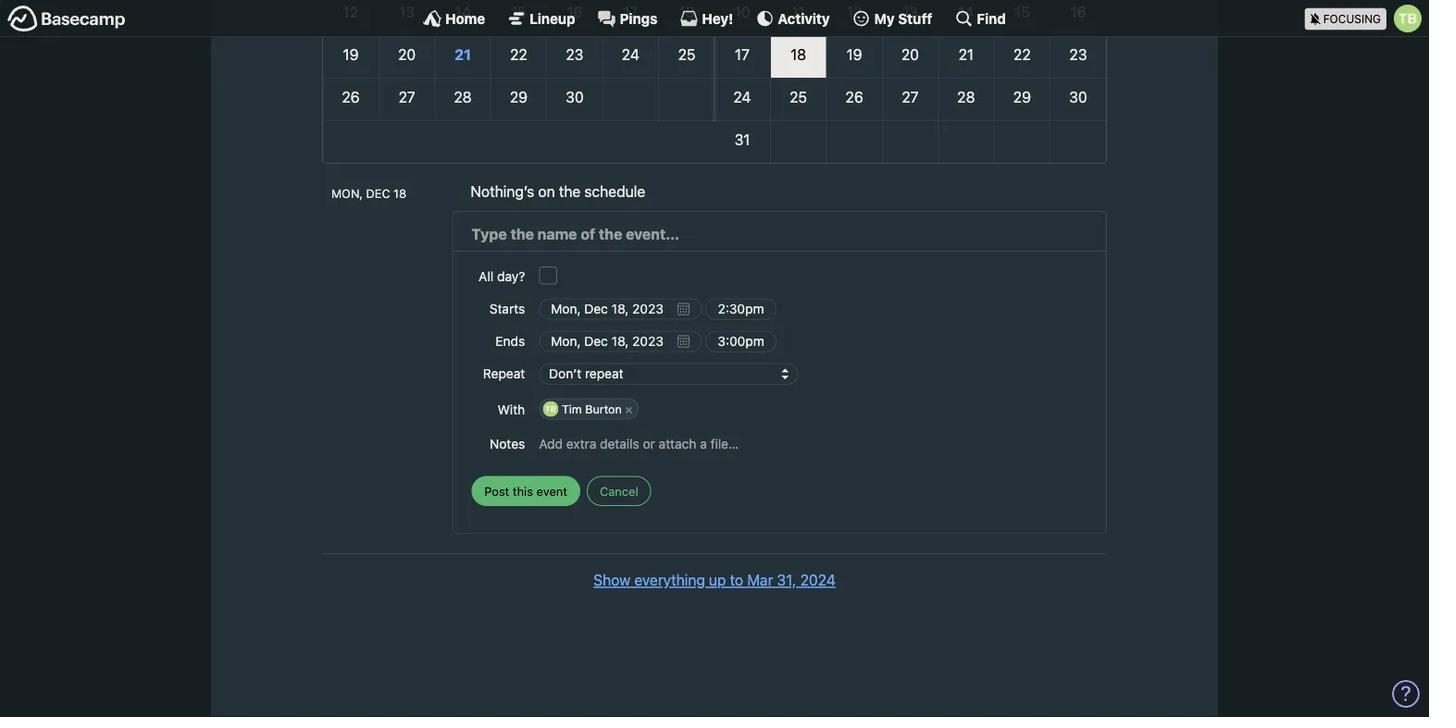 Task type: vqa. For each thing, say whether or not it's contained in the screenshot.
haven't
no



Task type: describe. For each thing, give the bounding box(es) containing it.
dec
[[366, 186, 390, 200]]

post this event button
[[472, 477, 581, 507]]

everything
[[635, 572, 706, 589]]

× link
[[620, 402, 638, 417]]

show        everything      up to        mar 31, 2024
[[594, 572, 836, 589]]

with
[[498, 402, 525, 417]]

choose date… field for ends
[[539, 331, 702, 352]]

my stuff button
[[853, 9, 933, 28]]

mon, dec 18
[[332, 186, 407, 200]]

cancel
[[600, 485, 639, 498]]

pick a time… field for starts
[[706, 299, 777, 320]]

31,
[[777, 572, 797, 589]]

starts
[[490, 302, 525, 317]]

activity
[[778, 10, 830, 26]]

With text field
[[640, 397, 1088, 421]]

show
[[594, 572, 631, 589]]

pings
[[620, 10, 658, 26]]

pick a time… field for ends
[[706, 331, 777, 353]]

find button
[[955, 9, 1007, 28]]

the
[[559, 183, 581, 200]]

repeat
[[483, 366, 525, 382]]

choose date… field for starts
[[539, 299, 702, 320]]

nothing's on the schedule
[[471, 183, 646, 200]]

on
[[539, 183, 555, 200]]

mon,
[[332, 186, 363, 200]]

show        everything      up to        mar 31, 2024 button
[[594, 570, 836, 592]]

post
[[485, 485, 510, 498]]

lineup link
[[508, 9, 576, 28]]

lineup
[[530, 10, 576, 26]]

home
[[446, 10, 485, 26]]



Task type: locate. For each thing, give the bounding box(es) containing it.
0 vertical spatial pick a time… field
[[706, 299, 777, 320]]

nothing's
[[471, 183, 535, 200]]

1 vertical spatial pick a time… field
[[706, 331, 777, 353]]

stuff
[[899, 10, 933, 26]]

1 choose date… field from the top
[[539, 299, 702, 320]]

Type the name of the event… text field
[[472, 223, 1088, 246]]

my stuff
[[875, 10, 933, 26]]

2 choose date… field from the top
[[539, 331, 702, 352]]

Notes text field
[[539, 428, 1088, 460]]

home link
[[423, 9, 485, 28]]

hey!
[[702, 10, 734, 26]]

burton
[[586, 402, 622, 416]]

ends
[[496, 334, 525, 349]]

hey! button
[[680, 9, 734, 28]]

focusing
[[1324, 13, 1382, 25]]

2 pick a time… field from the top
[[706, 331, 777, 353]]

my
[[875, 10, 895, 26]]

Choose date… field
[[539, 299, 702, 320], [539, 331, 702, 352]]

cancel button
[[587, 477, 652, 507]]

all day?
[[479, 269, 525, 284]]

tim burton image
[[1395, 5, 1423, 32]]

2024
[[801, 572, 836, 589]]

pings button
[[598, 9, 658, 28]]

tim
[[562, 402, 582, 416]]

switch accounts image
[[7, 5, 126, 33]]

Pick a time… field
[[706, 299, 777, 320], [706, 331, 777, 353]]

notes
[[490, 436, 525, 452]]

to
[[730, 572, 744, 589]]

this
[[513, 485, 533, 498]]

1 pick a time… field from the top
[[706, 299, 777, 320]]

tim burton ×
[[562, 402, 633, 416]]

day?
[[497, 269, 525, 284]]

activity link
[[756, 9, 830, 28]]

1 vertical spatial choose date… field
[[539, 331, 702, 352]]

all
[[479, 269, 494, 284]]

find
[[977, 10, 1007, 26]]

up
[[709, 572, 726, 589]]

post this event
[[485, 485, 568, 498]]

mar
[[748, 572, 774, 589]]

0 vertical spatial choose date… field
[[539, 299, 702, 320]]

event
[[537, 485, 568, 498]]

schedule
[[585, 183, 646, 200]]

main element
[[0, 0, 1430, 37]]

18
[[394, 186, 407, 200]]

focusing button
[[1306, 0, 1430, 36]]

×
[[625, 402, 633, 416]]



